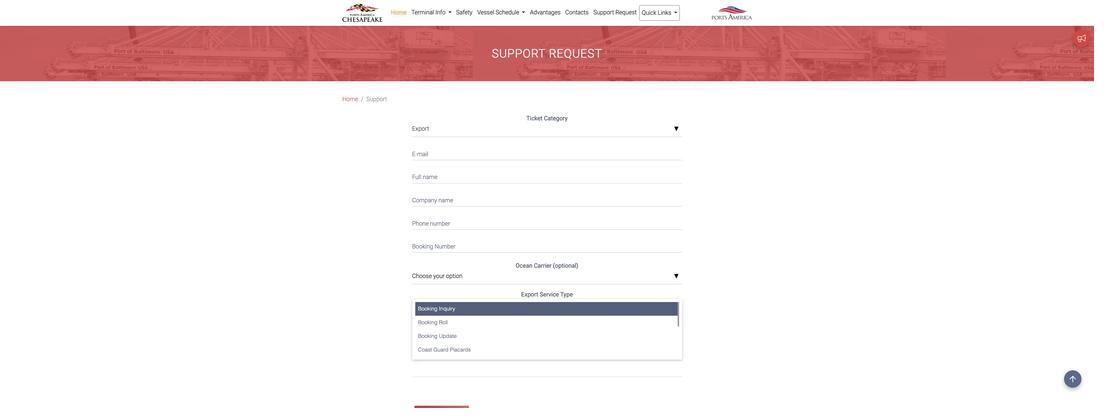 Task type: vqa. For each thing, say whether or not it's contained in the screenshot.
the leftmost Home LINK
yes



Task type: locate. For each thing, give the bounding box(es) containing it.
home
[[391, 9, 407, 16], [342, 96, 358, 103]]

0 vertical spatial home link
[[389, 5, 409, 20]]

choose your option down booking number in the left bottom of the page
[[412, 273, 463, 280]]

2 choose your option from the top
[[412, 302, 463, 309]]

1 horizontal spatial request
[[616, 9, 637, 16]]

0 horizontal spatial request
[[549, 47, 602, 61]]

roll
[[439, 320, 448, 326]]

0 vertical spatial request
[[616, 9, 637, 16]]

1 horizontal spatial name
[[439, 197, 453, 204]]

1 vertical spatial choose
[[412, 302, 432, 309]]

category
[[544, 115, 568, 122]]

your down booking number in the left bottom of the page
[[433, 273, 445, 280]]

booking number
[[412, 243, 456, 250]]

ocean
[[516, 263, 533, 270]]

0 horizontal spatial home link
[[342, 95, 358, 104]]

0 horizontal spatial name
[[423, 174, 438, 181]]

export for export service type
[[521, 291, 538, 298]]

1 choose your option from the top
[[412, 273, 463, 280]]

safety
[[456, 9, 473, 16]]

booking up 'specify'
[[418, 320, 438, 326]]

name right company
[[439, 197, 453, 204]]

0 vertical spatial name
[[423, 174, 438, 181]]

1 vertical spatial support
[[492, 47, 546, 61]]

go to top image
[[1064, 371, 1082, 388]]

e-mail
[[412, 151, 428, 158]]

your down the roll at the left of the page
[[433, 327, 444, 334]]

schedule
[[496, 9, 519, 16]]

0 vertical spatial choose your option
[[412, 273, 463, 280]]

0 horizontal spatial export
[[412, 125, 429, 132]]

service
[[540, 291, 559, 298]]

option
[[446, 273, 463, 280], [446, 302, 463, 309]]

booking up booking roll
[[418, 306, 438, 312]]

contacts
[[565, 9, 589, 16]]

contacts link
[[563, 5, 591, 20]]

your
[[433, 273, 445, 280], [433, 302, 445, 309], [433, 327, 444, 334]]

1 vertical spatial choose your option
[[412, 302, 463, 309]]

home link
[[389, 5, 409, 20], [342, 95, 358, 104]]

booking for booking update
[[418, 334, 438, 339]]

2 horizontal spatial support
[[594, 9, 614, 16]]

2 vertical spatial support
[[366, 96, 387, 103]]

E-mail email field
[[412, 146, 682, 160]]

0 horizontal spatial support
[[366, 96, 387, 103]]

advantages
[[530, 9, 561, 16]]

1 vertical spatial name
[[439, 197, 453, 204]]

2 ▼ from the top
[[674, 274, 679, 280]]

inquiry
[[439, 306, 455, 312]]

quick links
[[642, 9, 673, 16]]

choose up booking roll
[[412, 302, 432, 309]]

support request
[[594, 9, 637, 16], [492, 47, 602, 61]]

number
[[430, 220, 450, 227]]

choose your option up booking roll
[[412, 302, 463, 309]]

0 vertical spatial export
[[412, 125, 429, 132]]

choose
[[412, 273, 432, 280], [412, 302, 432, 309]]

Company name text field
[[412, 192, 682, 207]]

export for export
[[412, 125, 429, 132]]

1 vertical spatial export
[[521, 291, 538, 298]]

e-
[[412, 151, 417, 158]]

your up the roll at the left of the page
[[433, 302, 445, 309]]

export left service
[[521, 291, 538, 298]]

0 vertical spatial option
[[446, 273, 463, 280]]

0 horizontal spatial home
[[342, 96, 358, 103]]

1 choose from the top
[[412, 273, 432, 280]]

1 horizontal spatial support
[[492, 47, 546, 61]]

1 vertical spatial request
[[549, 47, 602, 61]]

option down number
[[446, 273, 463, 280]]

▼ for export
[[674, 126, 679, 132]]

name for full name
[[423, 174, 438, 181]]

Attach up to three(3) .jpg, .png or .pdf files. No duplicates allowed. text field
[[475, 404, 684, 408]]

phone number
[[412, 220, 450, 227]]

request
[[616, 9, 637, 16], [549, 47, 602, 61]]

option up the roll at the left of the page
[[446, 302, 463, 309]]

export
[[412, 125, 429, 132], [521, 291, 538, 298]]

name
[[423, 174, 438, 181], [439, 197, 453, 204]]

booking left number
[[412, 243, 433, 250]]

1 horizontal spatial export
[[521, 291, 538, 298]]

booking up coast
[[418, 334, 438, 339]]

booking
[[412, 243, 433, 250], [418, 306, 438, 312], [418, 320, 438, 326], [418, 334, 438, 339]]

full name
[[412, 174, 438, 181]]

support
[[594, 9, 614, 16], [492, 47, 546, 61], [366, 96, 387, 103]]

phone
[[412, 220, 429, 227]]

1 vertical spatial ▼
[[674, 274, 679, 280]]

export up e-mail
[[412, 125, 429, 132]]

type
[[560, 291, 573, 298]]

0 vertical spatial ▼
[[674, 126, 679, 132]]

▼ for choose your option
[[674, 274, 679, 280]]

choose down booking number in the left bottom of the page
[[412, 273, 432, 280]]

ticket
[[527, 115, 543, 122]]

specify your issue
[[412, 327, 459, 334]]

name right full
[[423, 174, 438, 181]]

export service type
[[521, 291, 573, 298]]

coast guard placards
[[418, 347, 471, 353]]

2 option from the top
[[446, 302, 463, 309]]

update
[[439, 334, 457, 339]]

booking for booking roll
[[418, 320, 438, 326]]

▼
[[674, 126, 679, 132], [674, 274, 679, 280]]

support request link
[[591, 5, 639, 20]]

2 vertical spatial your
[[433, 327, 444, 334]]

1 vertical spatial option
[[446, 302, 463, 309]]

booking for booking number
[[412, 243, 433, 250]]

terminal info
[[412, 9, 447, 16]]

safety link
[[454, 5, 475, 20]]

1 ▼ from the top
[[674, 126, 679, 132]]

company name
[[412, 197, 453, 204]]

1 vertical spatial home link
[[342, 95, 358, 104]]

choose your option
[[412, 273, 463, 280], [412, 302, 463, 309]]

1 vertical spatial support request
[[492, 47, 602, 61]]

1 option from the top
[[446, 273, 463, 280]]

0 vertical spatial choose
[[412, 273, 432, 280]]

0 vertical spatial home
[[391, 9, 407, 16]]



Task type: describe. For each thing, give the bounding box(es) containing it.
Full name text field
[[412, 169, 682, 184]]

1 horizontal spatial home
[[391, 9, 407, 16]]

vessel schedule
[[477, 9, 521, 16]]

name for company name
[[439, 197, 453, 204]]

0 vertical spatial your
[[433, 273, 445, 280]]

ticket category
[[527, 115, 568, 122]]

vessel schedule link
[[475, 5, 528, 20]]

Phone number text field
[[412, 216, 682, 230]]

links
[[658, 9, 672, 16]]

vessel
[[477, 9, 494, 16]]

0 vertical spatial support request
[[594, 9, 637, 16]]

ocean carrier (optional)
[[516, 263, 579, 270]]

1 vertical spatial home
[[342, 96, 358, 103]]

terminal
[[412, 9, 434, 16]]

1 vertical spatial your
[[433, 302, 445, 309]]

number
[[435, 243, 456, 250]]

1 horizontal spatial home link
[[389, 5, 409, 20]]

(optional)
[[553, 263, 579, 270]]

advantages link
[[528, 5, 563, 20]]

booking update
[[418, 334, 457, 339]]

quick links link
[[639, 5, 680, 21]]

issue
[[445, 327, 459, 334]]

mail
[[417, 151, 428, 158]]

carrier
[[534, 263, 552, 270]]

request inside 'support request' link
[[616, 9, 637, 16]]

quick
[[642, 9, 657, 16]]

coast
[[418, 347, 432, 353]]

Booking Number text field
[[412, 239, 682, 253]]

terminal info link
[[409, 5, 454, 20]]

specify
[[412, 327, 431, 334]]

0 vertical spatial support
[[594, 9, 614, 16]]

company
[[412, 197, 437, 204]]

2 choose from the top
[[412, 302, 432, 309]]

booking inquiry
[[418, 306, 455, 312]]

Specify your issue text field
[[412, 322, 682, 377]]

booking roll
[[418, 320, 448, 326]]

info
[[436, 9, 446, 16]]

placards
[[450, 347, 471, 353]]

booking for booking inquiry
[[418, 306, 438, 312]]

guard
[[434, 347, 449, 353]]

full
[[412, 174, 421, 181]]



